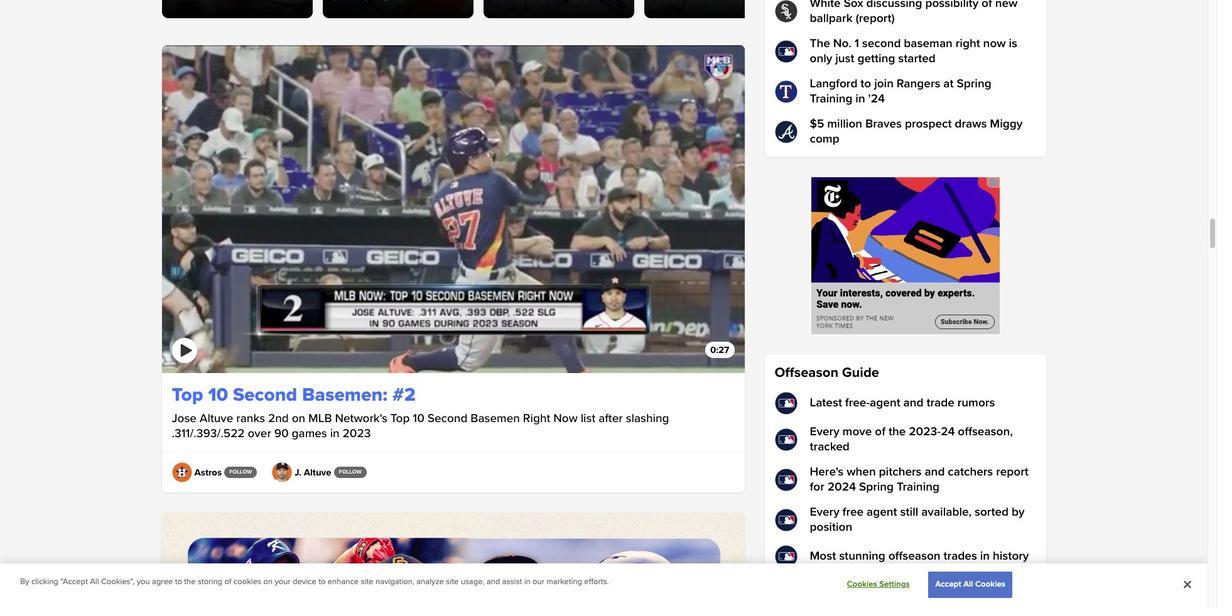 Task type: locate. For each thing, give the bounding box(es) containing it.
10 down #2
[[413, 411, 425, 426]]

mlb image for every
[[775, 509, 797, 531]]

agent
[[870, 396, 901, 410], [867, 505, 897, 519]]

1 horizontal spatial site
[[446, 577, 459, 587]]

2 vertical spatial and
[[487, 577, 500, 587]]

on up games
[[292, 411, 305, 426]]

in left '24
[[856, 92, 865, 106]]

astros
[[194, 466, 222, 478]]

for
[[810, 480, 825, 494]]

of inside white sox discussing possibility of new ballpark (report)
[[982, 0, 992, 11]]

is
[[1009, 36, 1018, 51]]

rangers image
[[775, 80, 797, 103]]

on inside top 10 second basemen: #2 jose altuve ranks 2nd on mlb network's top 10 second basemen right now list after slashing .311/.393/.522 over 90 games in 2023
[[292, 411, 305, 426]]

mlb image left tracked in the bottom of the page
[[775, 428, 797, 451]]

on inside privacy "alert dialog"
[[263, 577, 273, 587]]

right
[[956, 36, 980, 51]]

0 horizontal spatial site
[[361, 577, 374, 587]]

0 horizontal spatial spring
[[859, 480, 894, 494]]

1 follow button from the left
[[224, 467, 257, 478]]

0 horizontal spatial training
[[810, 92, 853, 106]]

1 horizontal spatial all
[[964, 579, 973, 589]]

0 horizontal spatial altuve
[[200, 411, 233, 426]]

on left your
[[263, 577, 273, 587]]

mlb image left for
[[775, 469, 797, 491]]

0 vertical spatial on
[[292, 411, 305, 426]]

getting
[[858, 52, 895, 66]]

the left storing
[[184, 577, 196, 587]]

here's when pitchers and catchers report for 2024 spring training link
[[775, 465, 1036, 495]]

0 vertical spatial mlb image
[[775, 40, 797, 63]]

follow button right j. altuve
[[334, 467, 367, 478]]

follow button for j. altuve
[[334, 467, 367, 478]]

0 vertical spatial the
[[889, 425, 906, 439]]

j.
[[295, 466, 302, 478]]

and left assist
[[487, 577, 500, 587]]

1 mlb image from the top
[[775, 392, 797, 415]]

training down langford at the top of page
[[810, 92, 853, 106]]

mlb image inside every move of the 2023-24 offseason, tracked link
[[775, 428, 797, 451]]

of inside every move of the 2023-24 offseason, tracked
[[875, 425, 886, 439]]

2 follow from the left
[[339, 469, 362, 475]]

every for every free agent still available, sorted by position
[[810, 505, 840, 519]]

tracked
[[810, 440, 850, 454]]

1 site from the left
[[361, 577, 374, 587]]

0 horizontal spatial the
[[184, 577, 196, 587]]

cookies inside button
[[976, 579, 1006, 589]]

sorted
[[975, 505, 1009, 519]]

training
[[810, 92, 853, 106], [897, 480, 940, 494]]

0 vertical spatial every
[[810, 425, 840, 439]]

1 vertical spatial top
[[391, 411, 410, 426]]

cookies down stunning
[[847, 579, 877, 589]]

on
[[292, 411, 305, 426], [263, 577, 273, 587]]

10 up .311/.393/.522
[[208, 383, 228, 406]]

1 vertical spatial of
[[875, 425, 886, 439]]

agent for free-
[[870, 396, 901, 410]]

1 vertical spatial agent
[[867, 505, 897, 519]]

of right storing
[[224, 577, 231, 587]]

1 follow from the left
[[229, 469, 252, 475]]

report
[[996, 465, 1029, 479]]

advertisement element
[[811, 177, 1000, 334]]

offseason,
[[958, 425, 1013, 439]]

and for trade
[[904, 396, 924, 410]]

of left new
[[982, 0, 992, 11]]

0 vertical spatial of
[[982, 0, 992, 11]]

every inside every free agent still available, sorted by position
[[810, 505, 840, 519]]

follow right j. altuve
[[339, 469, 362, 475]]

all right accept
[[964, 579, 973, 589]]

top up jose
[[172, 383, 203, 406]]

0 horizontal spatial of
[[224, 577, 231, 587]]

2 follow button from the left
[[334, 467, 367, 478]]

training down pitchers on the right
[[897, 480, 940, 494]]

games
[[292, 426, 327, 441]]

1 cookies from the left
[[847, 579, 877, 589]]

history
[[993, 549, 1029, 563]]

most
[[810, 549, 836, 563]]

1 vertical spatial 10
[[413, 411, 425, 426]]

mlb image inside every free agent still available, sorted by position "link"
[[775, 509, 797, 531]]

when your longtime baseball rival marries your sister ... image
[[162, 513, 745, 608]]

in down mlb
[[330, 426, 340, 441]]

your
[[275, 577, 291, 587]]

0 horizontal spatial on
[[263, 577, 273, 587]]

4 mlb image from the top
[[775, 545, 797, 568]]

every move of the 2023-24 offseason, tracked
[[810, 425, 1013, 454]]

1 vertical spatial and
[[925, 465, 945, 479]]

spring right at
[[957, 77, 992, 91]]

of right move
[[875, 425, 886, 439]]

$5 million braves prospect draws miggy comp link
[[775, 117, 1036, 147]]

privacy alert dialog
[[0, 564, 1208, 608]]

0 vertical spatial agent
[[870, 396, 901, 410]]

mlb image
[[775, 40, 797, 63], [775, 428, 797, 451]]

in right trades
[[980, 549, 990, 563]]

site right enhance
[[361, 577, 374, 587]]

mlb image left 'the'
[[775, 40, 797, 63]]

1 horizontal spatial follow button
[[334, 467, 367, 478]]

all right "accept
[[90, 577, 99, 587]]

2 every from the top
[[810, 505, 840, 519]]

agent down guide
[[870, 396, 901, 410]]

1 vertical spatial mlb image
[[775, 428, 797, 451]]

altuve right j.
[[304, 466, 331, 478]]

every for every move of the 2023-24 offseason, tracked
[[810, 425, 840, 439]]

j. altuve image
[[272, 462, 292, 482]]

just
[[836, 52, 855, 66]]

2 vertical spatial of
[[224, 577, 231, 587]]

latest free-agent and trade rumors link
[[775, 392, 1036, 415]]

0 vertical spatial second
[[233, 383, 297, 406]]

in inside privacy "alert dialog"
[[524, 577, 531, 587]]

device
[[293, 577, 316, 587]]

and left trade
[[904, 396, 924, 410]]

free
[[843, 505, 864, 519]]

and inside here's when pitchers and catchers report for 2024 spring training
[[925, 465, 945, 479]]

1 vertical spatial every
[[810, 505, 840, 519]]

to inside langford to join rangers at spring training in '24
[[861, 77, 871, 91]]

to
[[861, 77, 871, 91], [175, 577, 182, 587], [319, 577, 326, 587]]

0 vertical spatial training
[[810, 92, 853, 106]]

discussing
[[867, 0, 923, 11]]

agree
[[152, 577, 173, 587]]

1 vertical spatial the
[[184, 577, 196, 587]]

follow button right astros
[[224, 467, 257, 478]]

2 horizontal spatial to
[[861, 77, 871, 91]]

every up position
[[810, 505, 840, 519]]

by
[[20, 577, 29, 587]]

all inside button
[[964, 579, 973, 589]]

top down #2
[[391, 411, 410, 426]]

0 horizontal spatial 10
[[208, 383, 228, 406]]

$5
[[810, 117, 824, 131]]

3 mlb image from the top
[[775, 509, 797, 531]]

0 horizontal spatial top
[[172, 383, 203, 406]]

$5 million braves prospect draws miggy comp
[[810, 117, 1023, 146]]

0 horizontal spatial all
[[90, 577, 99, 587]]

the no. 1 second baseman right now is only just getting started
[[810, 36, 1018, 66]]

the left 2023-
[[889, 425, 906, 439]]

0 vertical spatial altuve
[[200, 411, 233, 426]]

10
[[208, 383, 228, 406], [413, 411, 425, 426]]

spring inside langford to join rangers at spring training in '24
[[957, 77, 992, 91]]

to right device on the bottom left
[[319, 577, 326, 587]]

0 horizontal spatial and
[[487, 577, 500, 587]]

comp
[[810, 132, 840, 146]]

in inside langford to join rangers at spring training in '24
[[856, 92, 865, 106]]

2 mlb image from the top
[[775, 469, 797, 491]]

mlb image for every
[[775, 428, 797, 451]]

agent for free
[[867, 505, 897, 519]]

0 vertical spatial 10
[[208, 383, 228, 406]]

0 horizontal spatial follow
[[229, 469, 252, 475]]

1 horizontal spatial training
[[897, 480, 940, 494]]

1 horizontal spatial altuve
[[304, 466, 331, 478]]

0 horizontal spatial cookies
[[847, 579, 877, 589]]

training inside langford to join rangers at spring training in '24
[[810, 92, 853, 106]]

offseason guide
[[775, 364, 879, 381]]

mlb image inside the no. 1 second baseman right now is only just getting started link
[[775, 40, 797, 63]]

2nd
[[268, 411, 289, 426]]

every up tracked in the bottom of the page
[[810, 425, 840, 439]]

1 horizontal spatial 10
[[413, 411, 425, 426]]

1 vertical spatial spring
[[859, 480, 894, 494]]

white sox discussing possibility of new ballpark (report) link
[[775, 0, 1036, 26]]

in left our
[[524, 577, 531, 587]]

0 horizontal spatial to
[[175, 577, 182, 587]]

trades
[[944, 549, 977, 563]]

altuve
[[200, 411, 233, 426], [304, 466, 331, 478]]

0 vertical spatial top
[[172, 383, 203, 406]]

1 horizontal spatial and
[[904, 396, 924, 410]]

mlb image left most
[[775, 545, 797, 568]]

j. altuve
[[295, 466, 331, 478]]

and right pitchers on the right
[[925, 465, 945, 479]]

1 horizontal spatial cookies
[[976, 579, 1006, 589]]

2 horizontal spatial of
[[982, 0, 992, 11]]

the
[[810, 36, 830, 51]]

second down top 10 second basemen: #2 link
[[428, 411, 468, 426]]

the inside privacy "alert dialog"
[[184, 577, 196, 587]]

mlb image left position
[[775, 509, 797, 531]]

1 vertical spatial on
[[263, 577, 273, 587]]

j. altuve link
[[272, 462, 331, 482]]

spring inside here's when pitchers and catchers report for 2024 spring training
[[859, 480, 894, 494]]

1 horizontal spatial spring
[[957, 77, 992, 91]]

agent left still at bottom right
[[867, 505, 897, 519]]

2 horizontal spatial and
[[925, 465, 945, 479]]

cookies down history
[[976, 579, 1006, 589]]

0 horizontal spatial follow button
[[224, 467, 257, 478]]

follow
[[229, 469, 252, 475], [339, 469, 362, 475]]

white
[[810, 0, 841, 11]]

accept all cookies button
[[929, 572, 1013, 598]]

and
[[904, 396, 924, 410], [925, 465, 945, 479], [487, 577, 500, 587]]

1 vertical spatial second
[[428, 411, 468, 426]]

cookies inside button
[[847, 579, 877, 589]]

2 site from the left
[[446, 577, 459, 587]]

follow right astros
[[229, 469, 252, 475]]

langford to join rangers at spring training in '24
[[810, 77, 992, 106]]

new
[[995, 0, 1018, 11]]

mlb image for most
[[775, 545, 797, 568]]

1 vertical spatial training
[[897, 480, 940, 494]]

astros link
[[172, 462, 222, 482]]

ranks
[[236, 411, 265, 426]]

0 vertical spatial and
[[904, 396, 924, 410]]

every
[[810, 425, 840, 439], [810, 505, 840, 519]]

latest
[[810, 396, 842, 410]]

altuve inside top 10 second basemen: #2 jose altuve ranks 2nd on mlb network's top 10 second basemen right now list after slashing .311/.393/.522 over 90 games in 2023
[[200, 411, 233, 426]]

our
[[533, 577, 545, 587]]

0 vertical spatial spring
[[957, 77, 992, 91]]

top 10 second basemen: #2 jose altuve ranks 2nd on mlb network's top 10 second basemen right now list after slashing .311/.393/.522 over 90 games in 2023
[[172, 383, 669, 441]]

every inside every move of the 2023-24 offseason, tracked
[[810, 425, 840, 439]]

after
[[599, 411, 623, 426]]

in inside top 10 second basemen: #2 jose altuve ranks 2nd on mlb network's top 10 second basemen right now list after slashing .311/.393/.522 over 90 games in 2023
[[330, 426, 340, 441]]

0 horizontal spatial second
[[233, 383, 297, 406]]

braves
[[866, 117, 902, 131]]

of
[[982, 0, 992, 11], [875, 425, 886, 439], [224, 577, 231, 587]]

1 horizontal spatial the
[[889, 425, 906, 439]]

in
[[856, 92, 865, 106], [330, 426, 340, 441], [980, 549, 990, 563], [524, 577, 531, 587]]

to left join
[[861, 77, 871, 91]]

agent inside every free agent still available, sorted by position
[[867, 505, 897, 519]]

site left usage,
[[446, 577, 459, 587]]

2 cookies from the left
[[976, 579, 1006, 589]]

site
[[361, 577, 374, 587], [446, 577, 459, 587]]

by clicking "accept all cookies", you agree to the storing of cookies on your device to enhance site navigation, analyze site usage, and assist in our marketing efforts.
[[20, 577, 609, 587]]

to right agree at the left
[[175, 577, 182, 587]]

only
[[810, 52, 833, 66]]

1 every from the top
[[810, 425, 840, 439]]

1 mlb image from the top
[[775, 40, 797, 63]]

altuve up .311/.393/.522
[[200, 411, 233, 426]]

second
[[862, 36, 901, 51]]

and for catchers
[[925, 465, 945, 479]]

second up 2nd at the left of the page
[[233, 383, 297, 406]]

2 mlb image from the top
[[775, 428, 797, 451]]

spring down when at the bottom right of the page
[[859, 480, 894, 494]]

1 horizontal spatial follow
[[339, 469, 362, 475]]

1 vertical spatial altuve
[[304, 466, 331, 478]]

1 horizontal spatial of
[[875, 425, 886, 439]]

of inside privacy "alert dialog"
[[224, 577, 231, 587]]

spring
[[957, 77, 992, 91], [859, 480, 894, 494]]

storing
[[198, 577, 222, 587]]

mlb image down offseason
[[775, 392, 797, 415]]

mlb image inside "here's when pitchers and catchers report for 2024 spring training" link
[[775, 469, 797, 491]]

1 horizontal spatial on
[[292, 411, 305, 426]]

mlb image
[[775, 392, 797, 415], [775, 469, 797, 491], [775, 509, 797, 531], [775, 545, 797, 568]]



Task type: vqa. For each thing, say whether or not it's contained in the screenshot.
WHITE at the top right
yes



Task type: describe. For each thing, give the bounding box(es) containing it.
white sox image
[[775, 0, 797, 23]]

most stunning offseason trades in history
[[810, 549, 1029, 563]]

clicking
[[31, 577, 58, 587]]

mlb image for here's
[[775, 469, 797, 491]]

possibility
[[926, 0, 979, 11]]

2023-
[[909, 425, 941, 439]]

free-
[[845, 396, 870, 410]]

now
[[554, 411, 578, 426]]

prospect
[[905, 117, 952, 131]]

most stunning offseason trades in history link
[[775, 545, 1036, 568]]

every free agent still available, sorted by position
[[810, 505, 1025, 535]]

over
[[248, 426, 271, 441]]

1 horizontal spatial top
[[391, 411, 410, 426]]

at
[[944, 77, 954, 91]]

mlb
[[308, 411, 332, 426]]

enhance
[[328, 577, 359, 587]]

slashing
[[626, 411, 669, 426]]

the inside every move of the 2023-24 offseason, tracked
[[889, 425, 906, 439]]

settings
[[880, 579, 910, 589]]

now
[[983, 36, 1006, 51]]

catchers
[[948, 465, 993, 479]]

available,
[[922, 505, 972, 519]]

1 horizontal spatial to
[[319, 577, 326, 587]]

offseason
[[889, 549, 941, 563]]

follow for astros
[[229, 469, 252, 475]]

follow for j. altuve
[[339, 469, 362, 475]]

navigation,
[[376, 577, 415, 587]]

cookies settings button
[[839, 573, 918, 597]]

efforts.
[[584, 577, 609, 587]]

and inside privacy "alert dialog"
[[487, 577, 500, 587]]

white sox discussing possibility of new ballpark (report)
[[810, 0, 1018, 26]]

basemen:
[[302, 383, 388, 406]]

guide
[[842, 364, 879, 381]]

latest free-agent and trade rumors
[[810, 396, 995, 410]]

jose
[[172, 411, 197, 426]]

top 10 second basemen: #2 image
[[162, 45, 745, 373]]

baseman
[[904, 36, 953, 51]]

2024
[[828, 480, 856, 494]]

basemen
[[471, 411, 520, 426]]

usage,
[[461, 577, 485, 587]]

started
[[898, 52, 936, 66]]

braves image
[[775, 121, 797, 143]]

accept
[[936, 579, 962, 589]]

in inside "link"
[[980, 549, 990, 563]]

24
[[941, 425, 955, 439]]

trade
[[927, 396, 955, 410]]

stunning
[[839, 549, 886, 563]]

training inside here's when pitchers and catchers report for 2024 spring training
[[897, 480, 940, 494]]

marketing
[[547, 577, 582, 587]]

"accept
[[60, 577, 88, 587]]

still
[[901, 505, 919, 519]]

ballpark
[[810, 11, 853, 26]]

sox
[[844, 0, 864, 11]]

join
[[874, 77, 894, 91]]

rumors
[[958, 396, 995, 410]]

you
[[137, 577, 150, 587]]

draws
[[955, 117, 987, 131]]

langford to join rangers at spring training in '24 link
[[775, 77, 1036, 107]]

rangers
[[897, 77, 941, 91]]

astros image
[[172, 462, 192, 482]]

2023
[[343, 426, 371, 441]]

follow button for astros
[[224, 467, 257, 478]]

here's
[[810, 465, 844, 479]]

when
[[847, 465, 876, 479]]

cookies
[[234, 577, 261, 587]]

every move of the 2023-24 offseason, tracked link
[[775, 425, 1036, 455]]

altuve inside 'link'
[[304, 466, 331, 478]]

position
[[810, 520, 853, 535]]

right
[[523, 411, 550, 426]]

'24
[[869, 92, 885, 106]]

assist
[[502, 577, 522, 587]]

miggy
[[990, 117, 1023, 131]]

1 horizontal spatial second
[[428, 411, 468, 426]]

optimized by minute.ly image
[[710, 57, 733, 80]]

list
[[581, 411, 596, 426]]

(report)
[[856, 11, 895, 26]]

the no. 1 second baseman right now is only just getting started link
[[775, 36, 1036, 67]]

90
[[274, 426, 289, 441]]

analyze
[[417, 577, 444, 587]]

0:27 link
[[162, 45, 745, 374]]

cookies settings
[[847, 579, 910, 589]]

mlb image for latest
[[775, 392, 797, 415]]

offseason
[[775, 364, 839, 381]]

accept all cookies
[[936, 579, 1006, 589]]

langford
[[810, 77, 858, 91]]

network's
[[335, 411, 388, 426]]

mlb image for the
[[775, 40, 797, 63]]

every free agent still available, sorted by position link
[[775, 505, 1036, 535]]

no.
[[833, 36, 852, 51]]



